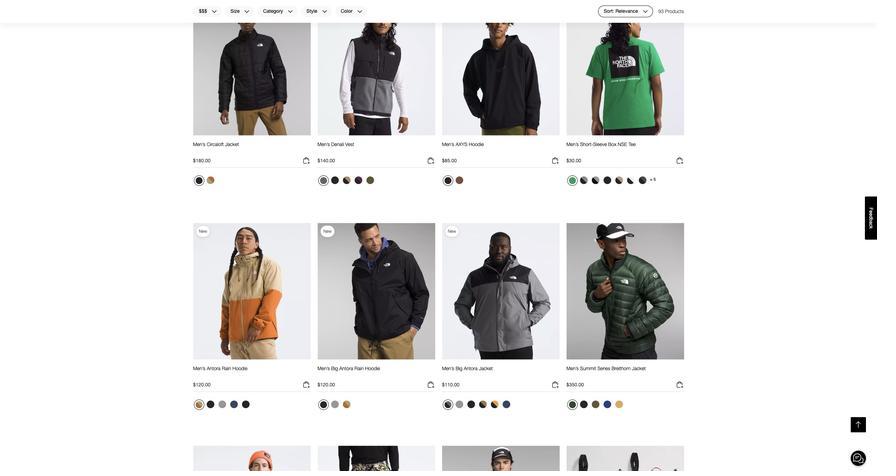 Task type: locate. For each thing, give the bounding box(es) containing it.
summit gold image
[[616, 401, 623, 409]]

tnf white/tnf black image
[[627, 177, 635, 184]]

0 horizontal spatial $120.00
[[193, 382, 211, 388]]

antora for men's big antora jacket
[[464, 366, 478, 372]]

3 antora from the left
[[464, 366, 478, 372]]

$120.00 button down men's big antora rain hoodie button
[[318, 381, 435, 393]]

TNF Medium Grey Heather/TNF Black radio
[[579, 175, 590, 186]]

1 horizontal spatial $120.00 button
[[318, 381, 435, 393]]

antora
[[207, 366, 221, 372], [339, 366, 353, 372], [464, 366, 478, 372]]

Khaki Stone/Desert Rust radio
[[194, 400, 204, 411]]

2 rain from the left
[[355, 366, 364, 372]]

men's
[[193, 142, 205, 147], [318, 142, 330, 147], [442, 142, 455, 147], [567, 142, 579, 147], [193, 366, 205, 372], [318, 366, 330, 372], [442, 366, 455, 372], [567, 366, 579, 372]]

$350.00
[[567, 382, 584, 388]]

men's summit series breithorn jacket image
[[567, 223, 684, 360]]

category
[[263, 8, 283, 14]]

2 $120.00 from the left
[[318, 382, 335, 388]]

$120.00 button up tnf black/black currant purple icon
[[193, 381, 311, 393]]

e up the d
[[869, 211, 874, 213]]

Smoked Pearl radio
[[318, 176, 329, 186]]

TNF Black/TNF White radio
[[602, 175, 613, 186]]

breithorn
[[612, 366, 631, 372]]

forest olive image
[[366, 177, 374, 184]]

meld grey image right tnf black radio
[[331, 401, 339, 409]]

1 $120.00 from the left
[[193, 382, 211, 388]]

tnf black image left stone brown radio
[[445, 177, 452, 184]]

antora inside men's antora rain hoodie button
[[207, 366, 221, 372]]

men's inside button
[[567, 366, 579, 372]]

1 horizontal spatial meld grey radio
[[329, 400, 341, 411]]

size
[[231, 8, 240, 14]]

1 horizontal spatial big
[[456, 366, 463, 372]]

tnf medium grey heather/tnf black image
[[580, 177, 588, 184]]

2 antora from the left
[[339, 366, 353, 372]]

$choose color$ option group for men's antora rain hoodie
[[193, 400, 252, 413]]

men's big antora jacket
[[442, 366, 493, 372]]

meld grey image inside option
[[456, 401, 463, 409]]

1 antora from the left
[[207, 366, 221, 372]]

almond butter/tnf black image
[[343, 177, 351, 184]]

big inside men's big antora rain hoodie button
[[331, 366, 338, 372]]

Boysenberry/TNF Black radio
[[353, 175, 364, 186]]

products
[[666, 8, 684, 14]]

summit
[[580, 366, 596, 372]]

tnf black image for tnf black option right of khaki stone/desert rust icon
[[207, 401, 214, 409]]

big inside men's big antora jacket button
[[456, 366, 463, 372]]

tnf black image left "desert rust/khaki stone" image
[[196, 177, 203, 184]]

0 horizontal spatial hoodie
[[233, 366, 248, 372]]

men's antora rain hoodie button
[[193, 366, 248, 378]]

TNF Black radio
[[329, 175, 341, 186], [194, 176, 204, 186], [443, 176, 453, 186], [205, 400, 216, 411], [466, 400, 477, 411], [579, 400, 590, 411]]

sort: relevance button
[[598, 6, 653, 17]]

series
[[598, 366, 611, 372]]

style button
[[301, 6, 332, 17]]

khaki stone/desert rust image
[[196, 402, 203, 409]]

$120.00 button
[[193, 381, 311, 393], [318, 381, 435, 393]]

$110.00 button
[[442, 381, 560, 393]]

men's circaloft jacket image
[[193, 0, 311, 136]]

1 horizontal spatial $120.00
[[318, 382, 335, 388]]

meld grey image
[[218, 401, 226, 409]]

men's inside button
[[193, 366, 205, 372]]

big for $120.00
[[331, 366, 338, 372]]

tnf black image for tnf black radio
[[320, 402, 327, 409]]

f
[[869, 208, 874, 211]]

desert rust/khaki stone image
[[207, 177, 214, 184]]

$choose color$ option group for men's circaloft jacket
[[193, 175, 217, 189]]

1 big from the left
[[331, 366, 338, 372]]

tnf black radio left "desert rust/khaki stone" image
[[194, 176, 204, 186]]

0 horizontal spatial rain
[[222, 366, 231, 372]]

Almond Butter/TNF Black radio
[[341, 175, 352, 186]]

meld grey image inside radio
[[331, 401, 339, 409]]

$120.00 for big
[[318, 382, 335, 388]]

$120.00 up khaki stone/desert rust radio
[[193, 382, 211, 388]]

0 vertical spatial tnf black image
[[445, 177, 452, 184]]

0 horizontal spatial antora
[[207, 366, 221, 372]]

men's inside 'button'
[[567, 142, 579, 147]]

hoodie inside button
[[233, 366, 248, 372]]

men's big antora jacket button
[[442, 366, 493, 378]]

men's short-sleeve box nse tee button
[[567, 142, 636, 154]]

$120.00 up tnf black radio
[[318, 382, 335, 388]]

meld grey radio right tnf black radio
[[329, 400, 341, 411]]

tnf black image right khaki stone/desert rust icon
[[207, 401, 214, 409]]

0 horizontal spatial tnf black image
[[445, 177, 452, 184]]

2 meld grey image from the left
[[456, 401, 463, 409]]

smoked pearl image
[[320, 177, 327, 184]]

tnf black/tnf white image
[[604, 177, 611, 184]]

1 horizontal spatial tnf black image
[[580, 401, 588, 409]]

jacket
[[225, 142, 239, 147], [479, 366, 493, 372], [632, 366, 646, 372]]

men's for men's circaloft jacket
[[193, 142, 205, 147]]

1 $120.00 button from the left
[[193, 381, 311, 393]]

circaloft
[[207, 142, 224, 147]]

sleeve
[[593, 142, 607, 147]]

jacket right circaloft
[[225, 142, 239, 147]]

Meld Grey radio
[[217, 400, 228, 411], [329, 400, 341, 411]]

antora inside men's big antora rain hoodie button
[[339, 366, 353, 372]]

tnf black image left utility brown/tnf black icon
[[467, 401, 475, 409]]

tnf black radio left utility brown/tnf black icon
[[466, 400, 477, 411]]

2 big from the left
[[456, 366, 463, 372]]

tnf black image for tnf black option on the left of utility brown/tnf black icon
[[467, 401, 475, 409]]

f e e d b a c k
[[869, 208, 874, 229]]

0 horizontal spatial $120.00 button
[[193, 381, 311, 393]]

tnf black image
[[445, 177, 452, 184], [580, 401, 588, 409]]

2 $120.00 button from the left
[[318, 381, 435, 393]]

tnf black image right pine needle radio
[[580, 401, 588, 409]]

$140.00
[[318, 158, 335, 164]]

style
[[307, 8, 317, 14]]

$120.00
[[193, 382, 211, 388], [318, 382, 335, 388]]

new for men's big antora jacket
[[448, 229, 456, 234]]

tnf medium grey heather/tnf black glow print image
[[592, 177, 600, 184]]

men's axys hoodie button
[[442, 142, 484, 154]]

Pine Needle radio
[[567, 400, 578, 411]]

relevance
[[616, 8, 638, 14]]

men's summit series breithorn jacket button
[[567, 366, 646, 378]]

f e e d b a c k button
[[865, 197, 878, 240]]

1 horizontal spatial rain
[[355, 366, 364, 372]]

sort: relevance
[[604, 8, 638, 14]]

$180.00
[[193, 158, 211, 164]]

2 horizontal spatial antora
[[464, 366, 478, 372]]

men's for men's big antora jacket
[[442, 366, 455, 372]]

back to top image
[[854, 421, 863, 430]]

rain
[[222, 366, 231, 372], [355, 366, 364, 372]]

Shady Blue radio
[[228, 400, 240, 411]]

box
[[609, 142, 617, 147]]

shady blue image
[[230, 401, 238, 409]]

e up b
[[869, 213, 874, 216]]

+
[[650, 177, 653, 182]]

big
[[331, 366, 338, 372], [456, 366, 463, 372]]

meld grey image right the smoked pearl/tnf black image
[[456, 401, 463, 409]]

tnf black image for tnf black option to the left of stone brown radio
[[445, 177, 452, 184]]

hoodie
[[469, 142, 484, 147], [233, 366, 248, 372], [365, 366, 380, 372]]

men's for men's antora rain hoodie
[[193, 366, 205, 372]]

e
[[869, 211, 874, 213], [869, 213, 874, 216]]

Shady Blue/TNF Black radio
[[501, 400, 512, 411]]

men's summit series casaval hybrid hoodie image
[[442, 446, 560, 472]]

stone brown image
[[456, 177, 463, 184]]

TNF Black radio
[[318, 400, 329, 411]]

2 horizontal spatial hoodie
[[469, 142, 484, 147]]

+ 5
[[650, 177, 656, 182]]

+ 5 button
[[649, 175, 657, 185]]

jacket right breithorn
[[632, 366, 646, 372]]

0 horizontal spatial meld grey radio
[[217, 400, 228, 411]]

big for $110.00
[[456, 366, 463, 372]]

$180.00 button
[[193, 157, 311, 168]]

1 rain from the left
[[222, 366, 231, 372]]

men's denali vest
[[318, 142, 354, 147]]

boysenberry/tnf black image
[[355, 177, 362, 184]]

new for men's big antora rain hoodie
[[324, 229, 332, 234]]

jacket up $110.00 dropdown button
[[479, 366, 493, 372]]

2 horizontal spatial jacket
[[632, 366, 646, 372]]

tnf black image for tnf black option on the right of smoked pearl option
[[331, 177, 339, 184]]

new
[[324, 5, 332, 10], [199, 229, 207, 234], [324, 229, 332, 234], [448, 229, 456, 234]]

montana pro gore-tex® gloves image
[[567, 446, 684, 472]]

1 horizontal spatial meld grey image
[[456, 401, 463, 409]]

0 horizontal spatial big
[[331, 366, 338, 372]]

$choose color$ option group
[[193, 175, 217, 189], [318, 175, 377, 189], [442, 175, 466, 189], [567, 175, 649, 189], [193, 400, 252, 413], [318, 400, 353, 413], [442, 400, 513, 413], [567, 400, 626, 413]]

antora inside men's big antora jacket button
[[464, 366, 478, 372]]

men's for men's summit series breithorn jacket
[[567, 366, 579, 372]]

TNF Black/Black Currant Purple radio
[[240, 400, 251, 411]]

tnf black image right smoked pearl option
[[331, 177, 339, 184]]

0 horizontal spatial meld grey image
[[331, 401, 339, 409]]

tnf black image for tnf black option on the left of "desert rust/khaki stone" image
[[196, 177, 203, 184]]

axys
[[456, 142, 468, 147]]

nse
[[618, 142, 627, 147]]

meld grey radio left 'shady blue' option
[[217, 400, 228, 411]]

5
[[654, 177, 656, 182]]

d
[[869, 216, 874, 219]]

tnf black image left khaki stone/desert rust image
[[320, 402, 327, 409]]

1 meld grey image from the left
[[331, 401, 339, 409]]

1 vertical spatial tnf black image
[[580, 401, 588, 409]]

tnf black/black currant purple image
[[242, 401, 250, 409]]

Summit Gold/TNF Black radio
[[489, 400, 500, 411]]

top seller
[[199, 5, 217, 10]]

meld grey image
[[331, 401, 339, 409], [456, 401, 463, 409]]

1 horizontal spatial antora
[[339, 366, 353, 372]]

tnf black image inside radio
[[320, 402, 327, 409]]

tnf black image
[[331, 177, 339, 184], [196, 177, 203, 184], [207, 401, 214, 409], [467, 401, 475, 409], [320, 402, 327, 409]]

new for men's denali vest
[[324, 5, 332, 10]]



Task type: vqa. For each thing, say whether or not it's contained in the screenshot.
Klarna image
no



Task type: describe. For each thing, give the bounding box(es) containing it.
TNF Medium Grey Heather/TNF Black Glow Print radio
[[590, 175, 601, 186]]

top
[[199, 5, 206, 10]]

2 meld grey radio from the left
[[329, 400, 341, 411]]

Khaki Stone/Desert Rust radio
[[341, 400, 352, 411]]

TNF White/TNF Black radio
[[626, 175, 637, 186]]

Meld Grey radio
[[454, 400, 465, 411]]

men's denali vest button
[[318, 142, 354, 154]]

93
[[659, 8, 664, 14]]

1 e from the top
[[869, 211, 874, 213]]

military olive image
[[592, 401, 600, 409]]

tnf black radio right smoked pearl option
[[329, 175, 341, 186]]

Summit Gold radio
[[614, 400, 625, 411]]

khaki stone/tnf black image
[[616, 177, 623, 184]]

men's big antora rain hoodie image
[[318, 223, 435, 360]]

color
[[341, 8, 353, 14]]

Stone Brown radio
[[454, 175, 465, 186]]

men's antora rain hoodie image
[[193, 223, 311, 360]]

men's circaloft jacket
[[193, 142, 239, 147]]

sort:
[[604, 8, 615, 14]]

pine needle image
[[569, 402, 576, 409]]

khaki stone/desert rust image
[[343, 401, 351, 409]]

jacket inside button
[[632, 366, 646, 372]]

$$$
[[199, 8, 207, 14]]

men's for men's axys hoodie
[[442, 142, 455, 147]]

$30.00 button
[[567, 157, 684, 168]]

New Taupe Green/TNF Black radio
[[637, 175, 648, 186]]

men's for men's short-sleeve box nse tee
[[567, 142, 579, 147]]

meld grey image for $110.00
[[456, 401, 463, 409]]

$choose color$ option group for men's big antora jacket
[[442, 400, 513, 413]]

men's build up pants image
[[318, 446, 435, 472]]

denali
[[331, 142, 344, 147]]

men's big antora jacket image
[[442, 223, 560, 360]]

smoked pearl/tnf black image
[[445, 402, 452, 409]]

meld grey image for $120.00
[[331, 401, 339, 409]]

size button
[[225, 6, 255, 17]]

k
[[869, 227, 874, 229]]

Optic Emerald radio
[[567, 176, 578, 186]]

2 e from the top
[[869, 213, 874, 216]]

tnf black radio left stone brown radio
[[443, 176, 453, 186]]

$350.00 button
[[567, 381, 684, 393]]

0 horizontal spatial jacket
[[225, 142, 239, 147]]

rain inside men's big antora rain hoodie button
[[355, 366, 364, 372]]

93 products
[[659, 8, 684, 14]]

1 horizontal spatial hoodie
[[365, 366, 380, 372]]

TNF Blue radio
[[602, 400, 613, 411]]

1 horizontal spatial jacket
[[479, 366, 493, 372]]

Khaki Stone/TNF Black radio
[[614, 175, 625, 186]]

seller
[[207, 5, 217, 10]]

b
[[869, 219, 874, 221]]

short-
[[580, 142, 593, 147]]

utility brown/tnf black image
[[479, 401, 487, 409]]

$140.00 button
[[318, 157, 435, 168]]

$choose color$ option group for men's summit series breithorn jacket
[[567, 400, 626, 413]]

men's big antora rain hoodie button
[[318, 366, 380, 378]]

$85.00 button
[[442, 157, 560, 168]]

men's denali vest image
[[318, 0, 435, 136]]

men's for men's denali vest
[[318, 142, 330, 147]]

men's antora rain hoodie
[[193, 366, 248, 372]]

men's axys hoodie
[[442, 142, 484, 147]]

Desert Rust/Khaki Stone radio
[[205, 175, 216, 186]]

men's short-sleeve box nse tee
[[567, 142, 636, 147]]

men's big antora rain hoodie
[[318, 366, 380, 372]]

summit gold/tnf black image
[[491, 401, 499, 409]]

Utility Brown/TNF Black radio
[[478, 400, 489, 411]]

tnf black image for tnf black option to the right of pine needle radio
[[580, 401, 588, 409]]

new for men's antora rain hoodie
[[199, 229, 207, 234]]

$120.00 button for men's antora rain hoodie
[[193, 381, 311, 393]]

$85.00
[[442, 158, 457, 164]]

tnf blue image
[[604, 401, 611, 409]]

1 meld grey radio from the left
[[217, 400, 228, 411]]

men's circaloft jacket button
[[193, 142, 239, 154]]

$30.00
[[567, 158, 582, 164]]

tnf black radio right pine needle radio
[[579, 400, 590, 411]]

men's axys hoodie image
[[442, 0, 560, 136]]

vest
[[345, 142, 354, 147]]

$120.00 button for men's big antora rain hoodie
[[318, 381, 435, 393]]

$120.00 for antora
[[193, 382, 211, 388]]

$$$ button
[[193, 6, 222, 17]]

$choose color$ option group for men's axys hoodie
[[442, 175, 466, 189]]

antora for men's big antora rain hoodie
[[339, 366, 353, 372]]

$choose color$ option group for men's denali vest
[[318, 175, 377, 189]]

new taupe green/tnf black image
[[639, 177, 647, 184]]

tee
[[629, 142, 636, 147]]

shady blue/tnf black image
[[503, 401, 510, 409]]

rain inside men's antora rain hoodie button
[[222, 366, 231, 372]]

men's for men's big antora rain hoodie
[[318, 366, 330, 372]]

93 products status
[[659, 6, 684, 17]]

Smoked Pearl/TNF Black radio
[[443, 400, 453, 411]]

category button
[[257, 6, 298, 17]]

a
[[869, 221, 874, 224]]

$choose color$ option group for men's big antora rain hoodie
[[318, 400, 353, 413]]

Forest Olive radio
[[365, 175, 376, 186]]

$110.00
[[442, 382, 460, 388]]

men's summit series breithorn jacket
[[567, 366, 646, 372]]

men's short-sleeve box nse tee image
[[567, 0, 684, 136]]

c
[[869, 224, 874, 227]]

men's build up jacket image
[[193, 446, 311, 472]]

color button
[[335, 6, 368, 17]]

tnf black radio right khaki stone/desert rust icon
[[205, 400, 216, 411]]

optic emerald image
[[569, 177, 576, 184]]

Military Olive radio
[[590, 400, 601, 411]]



